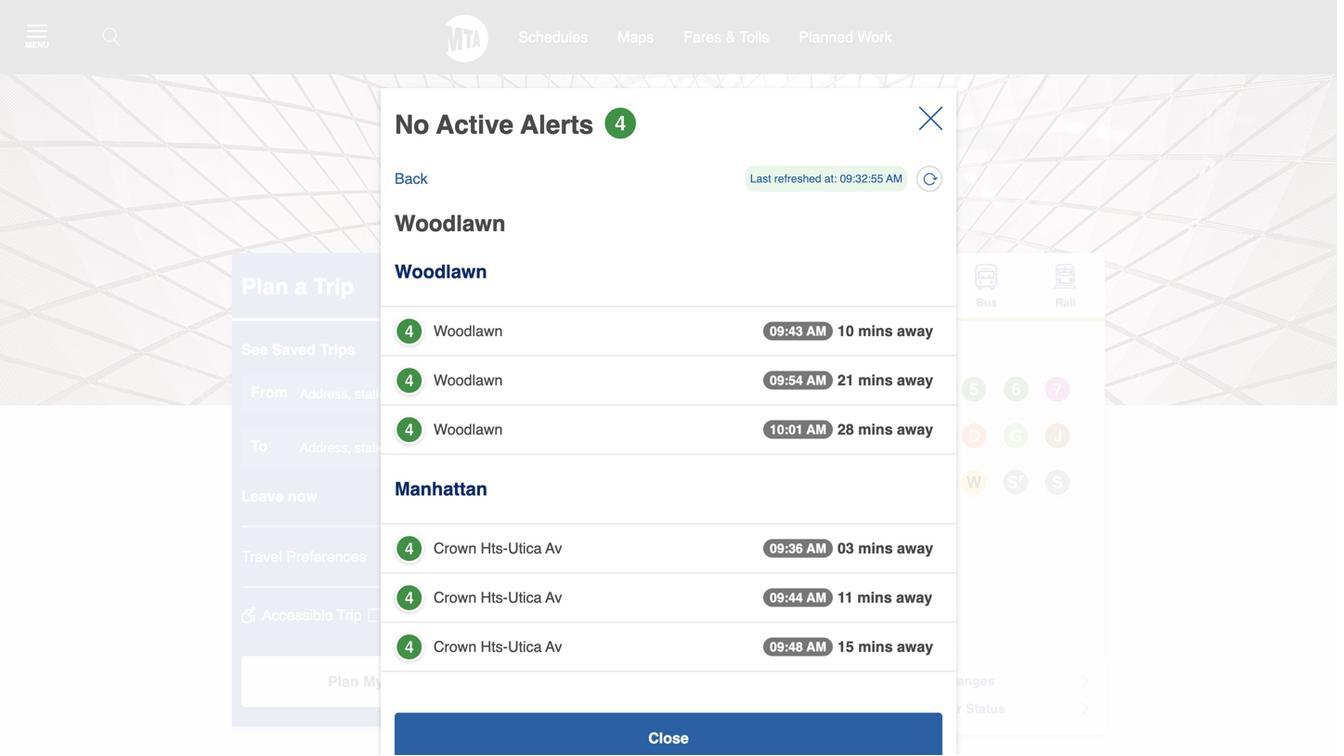 Task type: locate. For each thing, give the bounding box(es) containing it.
1 vertical spatial no active alerts
[[834, 341, 948, 358]]

to
[[251, 437, 268, 455]]

2 vertical spatial utica
[[508, 638, 542, 656]]

no inside list
[[395, 110, 430, 140]]

1 vertical spatial list
[[545, 483, 802, 530]]

09:43
[[770, 324, 803, 339]]

3 utica from the top
[[508, 638, 542, 656]]

1 horizontal spatial plan
[[328, 673, 359, 690]]

plan
[[242, 274, 289, 299], [328, 673, 359, 690]]

2 list from the top
[[545, 483, 802, 530]]

no up line z element
[[545, 565, 565, 582]]

last refreshed at: 09:32:55 am
[[751, 173, 903, 186]]

1 vertical spatial hts-
[[481, 589, 508, 606]]

trip right my
[[388, 673, 415, 690]]

1 horizontal spatial &
[[891, 701, 900, 716]]

line 2 element
[[834, 374, 864, 404]]

1 crown from the top
[[434, 540, 477, 557]]

trip for plan my trip
[[388, 673, 415, 690]]

region
[[242, 318, 502, 707]]

away up planned service changes
[[897, 638, 934, 656]]

utica
[[508, 540, 542, 557], [508, 589, 542, 606], [508, 638, 542, 656]]

av for 11 mins away
[[546, 589, 562, 606]]

planned work link
[[784, 0, 907, 74]]

line gs element
[[1043, 467, 1073, 497]]

alerts
[[521, 110, 594, 140], [906, 341, 948, 358]]

planned
[[799, 28, 854, 46], [836, 674, 887, 688]]

planned for planned service changes
[[836, 674, 887, 688]]

no active alerts down mta image
[[395, 110, 594, 140]]

crown hts-utica av
[[434, 540, 562, 557], [434, 589, 562, 606], [434, 638, 562, 656]]

mins right 03
[[859, 540, 893, 557]]

crown for 15 mins away
[[434, 638, 477, 656]]

trip
[[313, 274, 354, 299], [337, 606, 362, 624], [388, 673, 415, 690]]

03
[[838, 540, 855, 557]]

crown down travel preferences button
[[434, 589, 477, 606]]

planned service changes link
[[836, 670, 1090, 698]]

mins for 28
[[859, 421, 893, 438]]

crown hts-utica av for 11 mins away
[[434, 589, 562, 606]]

09:48 am
[[770, 640, 827, 655]]

1 vertical spatial crown hts-utica av
[[434, 589, 562, 606]]

1 utica from the top
[[508, 540, 542, 557]]

mins for 21
[[859, 372, 893, 389]]

am left the 28
[[807, 422, 827, 437]]

crown for 03 mins away
[[434, 540, 477, 557]]

2 vertical spatial trip
[[388, 673, 415, 690]]

station
[[545, 453, 596, 470]]

0 horizontal spatial no
[[395, 110, 430, 140]]

away down no active alerts heading
[[897, 372, 934, 389]]

away
[[897, 323, 934, 340], [897, 372, 934, 389], [897, 421, 934, 438], [897, 540, 934, 557], [897, 589, 933, 606], [897, 638, 934, 656]]

no active alerts heading
[[834, 341, 1090, 358]]

09:44
[[770, 591, 803, 605]]

2 hts- from the top
[[481, 589, 508, 606]]

1 vertical spatial service
[[890, 674, 937, 688]]

crown
[[434, 540, 477, 557], [434, 589, 477, 606], [434, 638, 477, 656]]

station notice heading
[[545, 453, 802, 470]]

no down 10
[[834, 341, 854, 358]]

2 crown from the top
[[434, 589, 477, 606]]

trip right a
[[313, 274, 354, 299]]

am left the '21'
[[807, 373, 827, 388]]

line q element
[[876, 467, 906, 497]]

0 horizontal spatial alerts
[[521, 110, 594, 140]]

line c element
[[834, 421, 864, 450]]

mins for 03
[[859, 540, 893, 557]]

am
[[887, 173, 903, 186], [807, 324, 827, 339], [807, 373, 827, 388], [807, 422, 827, 437], [807, 541, 827, 556], [807, 591, 827, 605], [807, 640, 827, 655]]

am left '11'
[[807, 591, 827, 605]]

2 vertical spatial av
[[546, 638, 562, 656]]

0 vertical spatial hts-
[[481, 540, 508, 557]]

09:54 am
[[770, 373, 827, 388]]

11
[[838, 589, 854, 606]]

navigation
[[0, 0, 1338, 405]]

away down 03 mins away
[[897, 589, 933, 606]]

maps link
[[603, 0, 669, 74]]

09:43 am
[[770, 324, 827, 339]]

no active alerts
[[395, 110, 594, 140], [834, 341, 948, 358]]

To search field
[[242, 429, 502, 467]]

mins right the 28
[[859, 421, 893, 438]]

delays
[[545, 341, 593, 358]]

woodlawn for 10 mins away
[[434, 323, 503, 340]]

hts- for 11 mins away
[[481, 589, 508, 606]]

mins right 10
[[859, 323, 893, 340]]

am left the 15
[[807, 640, 827, 655]]

plan for plan a trip
[[242, 274, 289, 299]]

service up 'elevator & escalator status'
[[890, 674, 937, 688]]

av for 03 mins away
[[546, 540, 562, 557]]

1 av from the top
[[546, 540, 562, 557]]

list down station notice heading
[[545, 483, 802, 530]]

plan inside plan my trip link
[[328, 673, 359, 690]]

mins
[[859, 323, 893, 340], [859, 372, 893, 389], [859, 421, 893, 438], [859, 540, 893, 557], [858, 589, 893, 606], [859, 638, 893, 656]]

1 vertical spatial plan
[[328, 673, 359, 690]]

1 vertical spatial alerts
[[906, 341, 948, 358]]

0 vertical spatial planned
[[799, 28, 854, 46]]

line 4 element
[[918, 374, 948, 404]]

0 vertical spatial list
[[545, 371, 802, 418]]

1 horizontal spatial service
[[890, 674, 937, 688]]

av down no scheduled service
[[546, 589, 562, 606]]

crown for 11 mins away
[[434, 589, 477, 606]]

10
[[838, 323, 855, 340]]

am left 03
[[807, 541, 827, 556]]

work
[[858, 28, 892, 46]]

plan my trip link
[[242, 656, 502, 707]]

1 horizontal spatial no active alerts
[[834, 341, 948, 358]]

alerts inside no active alerts list
[[521, 110, 594, 140]]

subway
[[887, 296, 929, 309]]

2 crown hts-utica av from the top
[[434, 589, 562, 606]]

0 horizontal spatial plan
[[242, 274, 289, 299]]

0 vertical spatial plan
[[242, 274, 289, 299]]

2 utica from the top
[[508, 589, 542, 606]]

manhattan
[[395, 479, 488, 500]]

planned inside 'navigation'
[[799, 28, 854, 46]]

line d element
[[960, 421, 989, 450]]

&
[[726, 28, 736, 46], [891, 701, 900, 716]]

accessible
[[262, 606, 333, 624]]

woodlawn
[[395, 211, 506, 237], [395, 261, 487, 283], [434, 323, 503, 340], [434, 372, 503, 389], [434, 421, 503, 438]]

scheduled
[[569, 565, 644, 582]]

0 horizontal spatial active
[[436, 110, 514, 140]]

woodlawn for 28 mins away
[[434, 421, 503, 438]]

1 horizontal spatial alerts
[[906, 341, 948, 358]]

2 horizontal spatial no
[[834, 341, 854, 358]]

plan left a
[[242, 274, 289, 299]]

trip right accessible
[[337, 606, 362, 624]]

1 horizontal spatial active
[[858, 341, 902, 358]]

0 vertical spatial active
[[436, 110, 514, 140]]

elevator
[[836, 701, 887, 716]]

plan a trip
[[242, 274, 354, 299]]

0 vertical spatial service
[[649, 565, 701, 582]]

0 horizontal spatial no active alerts
[[395, 110, 594, 140]]

hts- for 15 mins away
[[481, 638, 508, 656]]

active down mta image
[[436, 110, 514, 140]]

away for 28 mins away
[[897, 421, 934, 438]]

mins right the 15
[[859, 638, 893, 656]]

av
[[546, 540, 562, 557], [546, 589, 562, 606], [546, 638, 562, 656]]

& right the elevator
[[891, 701, 900, 716]]

3 hts- from the top
[[481, 638, 508, 656]]

plan left my
[[328, 673, 359, 690]]

mins right the '21'
[[859, 372, 893, 389]]

1 vertical spatial no
[[834, 341, 854, 358]]

crown up plan my trip link
[[434, 638, 477, 656]]

mins right '11'
[[858, 589, 893, 606]]

1 vertical spatial planned
[[836, 674, 887, 688]]

2 vertical spatial crown hts-utica av
[[434, 638, 562, 656]]

service right scheduled
[[649, 565, 701, 582]]

& left tolls
[[726, 28, 736, 46]]

1 vertical spatial utica
[[508, 589, 542, 606]]

service
[[649, 565, 701, 582], [890, 674, 937, 688]]

mins for 11
[[858, 589, 893, 606]]

planned left work
[[799, 28, 854, 46]]

crown down the manhattan
[[434, 540, 477, 557]]

am for 10 mins away
[[807, 324, 827, 339]]

a
[[295, 274, 307, 299]]

tab list containing subway
[[790, 253, 1106, 318]]

no
[[395, 110, 430, 140], [834, 341, 854, 358], [545, 565, 565, 582]]

21
[[838, 372, 855, 389]]

0 vertical spatial av
[[546, 540, 562, 557]]

station notice
[[545, 453, 645, 470]]

preferences
[[286, 548, 367, 565]]

1 hts- from the top
[[481, 540, 508, 557]]

alerts down schedules link
[[521, 110, 594, 140]]

0 vertical spatial crown
[[434, 540, 477, 557]]

navigation containing schedules
[[0, 0, 1338, 405]]

0 vertical spatial no
[[395, 110, 430, 140]]

woodlawn for 21 mins away
[[434, 372, 503, 389]]

at:
[[825, 173, 837, 186]]

2 av from the top
[[546, 589, 562, 606]]

15 mins away
[[838, 638, 934, 656]]

away up 11 mins away on the right bottom
[[897, 540, 934, 557]]

away down line 4 element
[[897, 421, 934, 438]]

1 crown hts-utica av from the top
[[434, 540, 562, 557]]

line fs element
[[1001, 467, 1031, 497]]

hts- for 03 mins away
[[481, 540, 508, 557]]

0 vertical spatial alerts
[[521, 110, 594, 140]]

alerts up line 4 element
[[906, 341, 948, 358]]

away for 11 mins away
[[897, 589, 933, 606]]

am for 21 mins away
[[807, 373, 827, 388]]

0 vertical spatial trip
[[313, 274, 354, 299]]

am for 11 mins away
[[807, 591, 827, 605]]

1 vertical spatial crown
[[434, 589, 477, 606]]

line w element
[[960, 467, 989, 497]]

list down delays heading
[[545, 371, 802, 418]]

last
[[751, 173, 772, 186]]

no up back
[[395, 110, 430, 140]]

schedules
[[519, 28, 588, 46]]

am left 10
[[807, 324, 827, 339]]

no active alerts list
[[0, 0, 1338, 755]]

2 vertical spatial no
[[545, 565, 565, 582]]

line z element
[[545, 598, 575, 628]]

0 horizontal spatial service
[[649, 565, 701, 582]]

planned up the elevator
[[836, 674, 887, 688]]

3 av from the top
[[546, 638, 562, 656]]

2 vertical spatial crown
[[434, 638, 477, 656]]

list
[[545, 371, 802, 418], [545, 483, 802, 530]]

rail link
[[1027, 253, 1106, 318]]

line si element
[[876, 514, 906, 543]]

travel preferences button
[[242, 546, 502, 587]]

1 vertical spatial &
[[891, 701, 900, 716]]

2 vertical spatial hts-
[[481, 638, 508, 656]]

0 horizontal spatial &
[[726, 28, 736, 46]]

1 horizontal spatial no
[[545, 565, 565, 582]]

1 vertical spatial av
[[546, 589, 562, 606]]

planned work
[[799, 28, 892, 46]]

am for 28 mins away
[[807, 422, 827, 437]]

no scheduled service heading
[[545, 565, 802, 582]]

status
[[966, 701, 1006, 716]]

utica for 15
[[508, 638, 542, 656]]

rail
[[1056, 296, 1076, 309]]

0 vertical spatial crown hts-utica av
[[434, 540, 562, 557]]

active
[[436, 110, 514, 140], [858, 341, 902, 358]]

0 vertical spatial no active alerts
[[395, 110, 594, 140]]

tab list
[[790, 253, 1106, 318]]

0 vertical spatial utica
[[508, 540, 542, 557]]

changes
[[940, 674, 995, 688]]

travel
[[242, 548, 282, 565]]

03 mins away
[[838, 540, 934, 557]]

3 crown hts-utica av from the top
[[434, 638, 562, 656]]

schedules link
[[504, 0, 603, 74]]

close
[[649, 730, 689, 747]]

0 vertical spatial &
[[726, 28, 736, 46]]

3 crown from the top
[[434, 638, 477, 656]]

av down line f element
[[546, 540, 562, 557]]

active down 10 mins away
[[858, 341, 902, 358]]

line 5 element
[[960, 374, 989, 404]]

no active alerts down 10 mins away
[[834, 341, 948, 358]]

09:54
[[770, 373, 803, 388]]

away down subway at the right top of page
[[897, 323, 934, 340]]

away for 03 mins away
[[897, 540, 934, 557]]

1 list from the top
[[545, 371, 802, 418]]

notice
[[600, 453, 645, 470]]

line l element
[[629, 374, 659, 404]]

av down line z element
[[546, 638, 562, 656]]

fares & tolls
[[684, 28, 770, 46]]

hts-
[[481, 540, 508, 557], [481, 589, 508, 606], [481, 638, 508, 656]]



Task type: describe. For each thing, give the bounding box(es) containing it.
mins for 10
[[859, 323, 893, 340]]

no for no scheduled service heading
[[545, 565, 565, 582]]

10:01 am
[[770, 422, 827, 437]]

09:32:55
[[840, 173, 884, 186]]

back button
[[395, 168, 428, 190]]

from
[[251, 383, 288, 401]]

1 vertical spatial active
[[858, 341, 902, 358]]

accessible trip
[[262, 606, 362, 624]]

search image
[[103, 28, 120, 46]]

10:01
[[770, 422, 803, 437]]

fares & tolls link
[[669, 0, 784, 74]]

am for 15 mins away
[[807, 640, 827, 655]]

line h element
[[834, 514, 864, 543]]

delays heading
[[545, 341, 802, 358]]

no for no active alerts heading
[[834, 341, 854, 358]]

list for delays
[[545, 371, 802, 418]]

28 mins away
[[838, 421, 934, 438]]

line 3 element
[[876, 374, 906, 404]]

utica for 03
[[508, 540, 542, 557]]

travel preferences
[[242, 548, 367, 565]]

away for 15 mins away
[[897, 638, 934, 656]]

crown hts-utica av for 15 mins away
[[434, 638, 562, 656]]

escalator
[[904, 701, 963, 716]]

refreshed
[[775, 173, 822, 186]]

line n element
[[834, 467, 864, 497]]

subway link
[[869, 253, 948, 318]]

From search field
[[242, 375, 502, 413]]

09:36 am
[[770, 541, 827, 556]]

1 vertical spatial trip
[[337, 606, 362, 624]]

planned for planned work
[[799, 28, 854, 46]]

no scheduled service
[[545, 565, 701, 582]]

09:44 am
[[770, 591, 827, 605]]

line r element
[[918, 467, 948, 497]]

line e element
[[876, 421, 906, 450]]

elevator & escalator status link
[[836, 698, 1090, 720]]

09:48
[[770, 640, 803, 655]]

bus
[[977, 296, 998, 309]]

crown hts-utica av for 03 mins away
[[434, 540, 562, 557]]

28
[[838, 421, 855, 438]]

av for 15 mins away
[[546, 638, 562, 656]]

line 1 element
[[545, 374, 575, 404]]

no active alerts inside list
[[395, 110, 594, 140]]

planned service changes
[[836, 674, 995, 688]]

line j element
[[1043, 421, 1073, 450]]

mins for 15
[[859, 638, 893, 656]]

my
[[363, 673, 384, 690]]

line f element
[[545, 486, 575, 516]]

away for 21 mins away
[[897, 372, 934, 389]]

line b element
[[918, 421, 948, 450]]

plan for plan my trip
[[328, 673, 359, 690]]

line m element
[[587, 486, 617, 516]]

21 mins away
[[838, 372, 934, 389]]

& for escalator
[[891, 701, 900, 716]]

11 mins away
[[838, 589, 933, 606]]

line g element
[[1001, 421, 1031, 450]]

09:36
[[770, 541, 803, 556]]

tolls
[[740, 28, 770, 46]]

am right 09:32:55
[[887, 173, 903, 186]]

away for 10 mins away
[[897, 323, 934, 340]]

elevator & escalator status
[[836, 701, 1006, 716]]

line 6 element
[[1001, 374, 1031, 404]]

region containing from
[[242, 318, 502, 707]]

fares
[[684, 28, 722, 46]]

back
[[395, 170, 428, 187]]

close button
[[395, 713, 943, 755]]

list for station notice
[[545, 483, 802, 530]]

maps
[[618, 28, 654, 46]]

menu
[[25, 41, 49, 50]]

plan my trip
[[328, 673, 415, 690]]

line 7 element
[[1043, 374, 1073, 404]]

line a element
[[587, 374, 617, 404]]

& for tolls
[[726, 28, 736, 46]]

trip for plan a trip
[[313, 274, 354, 299]]

utica for 11
[[508, 589, 542, 606]]

10 mins away
[[838, 323, 934, 340]]

am for 03 mins away
[[807, 541, 827, 556]]

active inside list
[[436, 110, 514, 140]]

15
[[838, 638, 855, 656]]

bus link
[[948, 253, 1027, 318]]

mta image
[[445, 15, 489, 62]]



Task type: vqa. For each thing, say whether or not it's contained in the screenshot.
navigation containing Schedules
yes



